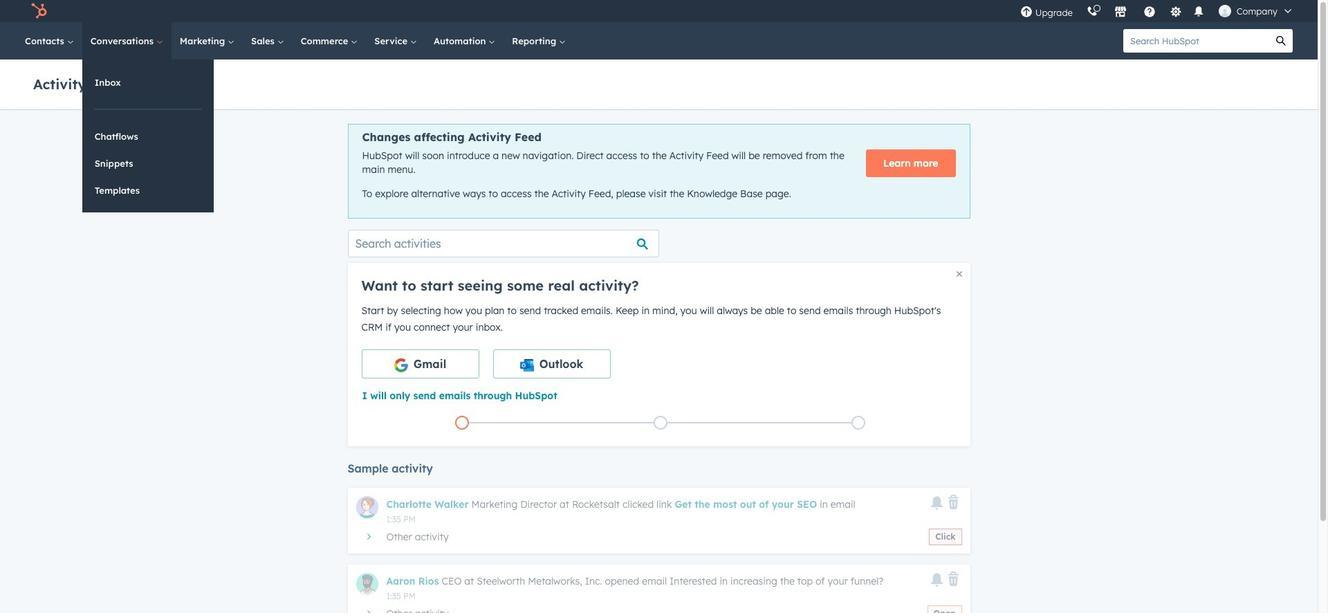 Task type: locate. For each thing, give the bounding box(es) containing it.
list
[[363, 413, 958, 432]]

conversations menu
[[82, 60, 214, 212]]

menu
[[1014, 0, 1302, 22]]

None checkbox
[[362, 349, 479, 378], [493, 349, 611, 378], [362, 349, 479, 378], [493, 349, 611, 378]]

Search HubSpot search field
[[1124, 29, 1270, 53]]

onboarding.steps.sendtrackedemailingmail.title image
[[657, 420, 664, 427]]

jacob simon image
[[1219, 5, 1232, 17]]

Search activities search field
[[348, 230, 659, 257]]



Task type: vqa. For each thing, say whether or not it's contained in the screenshot.
Learn
no



Task type: describe. For each thing, give the bounding box(es) containing it.
close image
[[957, 271, 962, 277]]

marketplaces image
[[1115, 6, 1127, 19]]

onboarding.steps.finalstep.title image
[[856, 420, 863, 427]]



